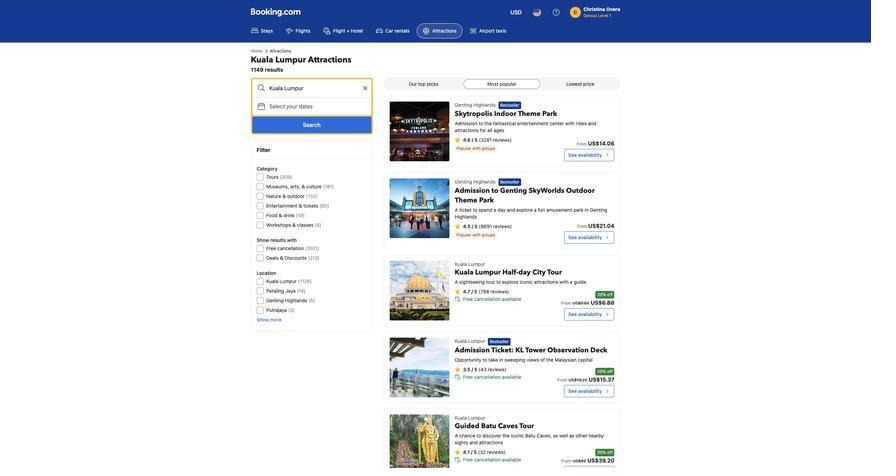 Task type: describe. For each thing, give the bounding box(es) containing it.
results inside 'kuala lumpur attractions 1149 results'
[[265, 67, 283, 73]]

/ for kuala lumpur half-day city tour
[[472, 289, 473, 295]]

attractions inside skytropolis indoor theme park admission to the fantastical entertainment center with rides and attractions for all ages
[[455, 128, 479, 133]]

admission to genting skyworlds outdoor theme park image
[[390, 179, 449, 238]]

park inside the admission to genting skyworlds outdoor theme park a ticket to spend a day and explore a fun amusement park in genting highlands
[[479, 196, 494, 205]]

(1126)
[[298, 279, 312, 284]]

capital
[[578, 357, 593, 363]]

4.7 / 5 (798 reviews)
[[463, 289, 509, 295]]

rentals
[[395, 28, 410, 34]]

4.5 / 5 (8691 reviews)
[[463, 224, 512, 230]]

iconic inside kuala lumpur kuala lumpur half-day city tour a sightseeing tour to explore iconic attractions with a guide
[[520, 279, 533, 285]]

off for guided batu caves tour
[[608, 450, 613, 456]]

half-
[[503, 268, 519, 277]]

4.5
[[463, 224, 471, 230]]

see availability for admission to genting skyworlds outdoor theme park
[[568, 235, 602, 241]]

bestseller for indoor
[[500, 103, 520, 108]]

in inside the admission to genting skyworlds outdoor theme park a ticket to spend a day and explore a fun amusement park in genting highlands
[[585, 207, 589, 213]]

the inside "kuala lumpur guided batu caves tour a chance to discover the iconic batu caves, as well as other nearby sights and attractions"
[[503, 433, 510, 439]]

observation
[[548, 346, 589, 355]]

cancellation for kuala
[[474, 297, 501, 302]]

show results with
[[257, 237, 297, 243]]

flight
[[333, 28, 346, 34]]

entertainment
[[266, 203, 298, 209]]

with up free cancellation (1001)
[[287, 237, 297, 243]]

show for show more
[[257, 317, 269, 323]]

admission inside skytropolis indoor theme park admission to the fantastical entertainment center with rides and attractions for all ages
[[455, 121, 478, 127]]

bestseller for to
[[500, 180, 520, 185]]

admission for admission to genting skyworlds outdoor theme park
[[455, 186, 490, 196]]

us$21.04
[[589, 223, 615, 229]]

city
[[533, 268, 546, 277]]

amusement
[[547, 207, 572, 213]]

genting up skytropolis
[[455, 102, 472, 108]]

day inside the admission to genting skyworlds outdoor theme park a ticket to spend a day and explore a fun amusement park in genting highlands
[[498, 207, 506, 213]]

kuala lumpur guided batu caves tour a chance to discover the iconic batu caves, as well as other nearby sights and attractions
[[455, 415, 604, 446]]

attractions inside "kuala lumpur guided batu caves tour a chance to discover the iconic batu caves, as well as other nearby sights and attractions"
[[479, 440, 503, 446]]

(132)
[[306, 193, 318, 199]]

chance
[[459, 433, 476, 439]]

fun
[[538, 207, 545, 213]]

(798
[[479, 289, 489, 295]]

2 horizontal spatial attractions
[[432, 28, 457, 34]]

arts,
[[290, 184, 300, 190]]

availability for admission to genting skyworlds outdoor theme park
[[578, 235, 602, 241]]

petaling jaya (14)
[[266, 288, 306, 294]]

us$6.88
[[591, 300, 615, 306]]

to inside kuala lumpur kuala lumpur half-day city tour a sightseeing tour to explore iconic attractions with a guide
[[497, 279, 501, 285]]

lumpur up tour
[[475, 268, 501, 277]]

theme inside the admission to genting skyworlds outdoor theme park a ticket to spend a day and explore a fun amusement park in genting highlands
[[455, 196, 478, 205]]

3.5
[[463, 367, 471, 373]]

see availability for admission ticket: kl tower observation deck
[[568, 389, 602, 394]]

cancellation for guided
[[474, 457, 501, 463]]

food & drink (19)
[[266, 213, 305, 218]]

nearby
[[589, 433, 604, 439]]

to inside "kuala lumpur guided batu caves tour a chance to discover the iconic batu caves, as well as other nearby sights and attractions"
[[477, 433, 481, 439]]

cancellation for kl
[[474, 374, 501, 380]]

20% off from us$49 us$39.20
[[561, 450, 615, 464]]

& for deals & discounts
[[280, 255, 283, 261]]

(14)
[[297, 288, 306, 294]]

(3)
[[288, 307, 295, 313]]

nature
[[266, 193, 281, 199]]

rides
[[576, 121, 587, 127]]

reviews) for kuala
[[491, 289, 509, 295]]

a inside "kuala lumpur guided batu caves tour a chance to discover the iconic batu caves, as well as other nearby sights and attractions"
[[455, 433, 458, 439]]

the inside admission ticket: kl tower observation deck opportunity to take in sweeping views of the malaysian capital
[[546, 357, 554, 363]]

2 as from the left
[[569, 433, 575, 439]]

views
[[527, 357, 539, 363]]

workshops
[[266, 222, 291, 228]]

5 for guided batu caves tour
[[474, 450, 477, 456]]

genting down petaling
[[266, 298, 284, 304]]

cancellation up deals & discounts (213)
[[277, 246, 304, 251]]

/ for admission to genting skyworlds outdoor theme park
[[472, 224, 473, 230]]

to up the spend
[[492, 186, 499, 196]]

reviews) for kl
[[488, 367, 507, 373]]

category
[[257, 166, 278, 172]]

kuala for kuala
[[455, 261, 467, 267]]

a inside the admission to genting skyworlds outdoor theme park a ticket to spend a day and explore a fun amusement park in genting highlands
[[455, 207, 458, 213]]

a inside kuala lumpur kuala lumpur half-day city tour a sightseeing tour to explore iconic attractions with a guide
[[570, 279, 573, 285]]

with inside kuala lumpur kuala lumpur half-day city tour a sightseeing tour to explore iconic attractions with a guide
[[560, 279, 569, 285]]

spend
[[479, 207, 493, 213]]

groups for park
[[482, 233, 495, 238]]

with down "(8691"
[[473, 233, 481, 238]]

free for kuala lumpur half-day city tour
[[463, 297, 473, 302]]

price
[[583, 81, 595, 87]]

guided batu caves tour image
[[390, 415, 449, 469]]

skytropolis indoor theme park image
[[390, 102, 449, 161]]

20% off from us$19.22 us$15.37
[[558, 369, 615, 383]]

indoor
[[494, 109, 517, 119]]

putrajaya (3)
[[266, 307, 295, 313]]

skyworlds
[[529, 186, 565, 196]]

explore inside the admission to genting skyworlds outdoor theme park a ticket to spend a day and explore a fun amusement park in genting highlands
[[517, 207, 533, 213]]

dates
[[299, 103, 313, 110]]

lowest price
[[567, 81, 595, 87]]

free cancellation available for kl
[[463, 374, 521, 380]]

ticket:
[[492, 346, 514, 355]]

location
[[257, 270, 276, 276]]

0 vertical spatial (5)
[[315, 222, 321, 228]]

us$49
[[573, 459, 586, 464]]

sweeping
[[505, 357, 526, 363]]

christina overa genius level 1
[[584, 6, 620, 18]]

from for admission ticket: kl tower observation deck
[[558, 378, 567, 383]]

bestseller for ticket:
[[490, 339, 509, 344]]

popular
[[500, 81, 517, 87]]

workshops & classes (5)
[[266, 222, 321, 228]]

20% off from us$8.60 us$6.88
[[561, 292, 615, 306]]

taxis
[[496, 28, 506, 34]]

us$8.60
[[573, 301, 590, 306]]

of
[[541, 357, 545, 363]]

tours
[[266, 174, 279, 180]]

admission for admission ticket: kl tower observation deck
[[455, 346, 490, 355]]

opportunity
[[455, 357, 482, 363]]

hotel
[[351, 28, 363, 34]]

from us$21.04
[[577, 223, 615, 229]]

free cancellation available for guided
[[463, 457, 521, 463]]

reviews) for theme
[[493, 137, 512, 143]]

center
[[550, 121, 564, 127]]

free up deals
[[266, 246, 276, 251]]

& for workshops & classes
[[292, 222, 296, 228]]

airport
[[479, 28, 495, 34]]

culture
[[306, 184, 322, 190]]

to right ticket
[[473, 207, 478, 213]]

genting highlands for to
[[455, 102, 496, 108]]

day inside kuala lumpur kuala lumpur half-day city tour a sightseeing tour to explore iconic attractions with a guide
[[519, 268, 531, 277]]

from us$14.06
[[577, 140, 615, 147]]

reviews) for genting
[[493, 224, 512, 230]]

booking.com image
[[251, 8, 300, 16]]

entertainment & tickets (60)
[[266, 203, 329, 209]]

5 for kuala lumpur half-day city tour
[[474, 289, 477, 295]]

caves,
[[537, 433, 552, 439]]

availability for admission ticket: kl tower observation deck
[[578, 389, 602, 394]]

sights
[[455, 440, 468, 446]]

more
[[270, 317, 282, 323]]

tours (309)
[[266, 174, 293, 180]]

popular with groups for theme
[[457, 233, 495, 238]]

available for tower
[[502, 374, 521, 380]]

& for food & drink
[[279, 213, 282, 218]]

sightseeing
[[459, 279, 485, 285]]

museums, arts, & culture (181)
[[266, 184, 334, 190]]

off for admission ticket: kl tower observation deck
[[608, 369, 613, 374]]

lumpur for guided
[[468, 415, 485, 421]]

kuala lumpur attractions 1149 results
[[251, 54, 352, 73]]

20% for kuala lumpur half-day city tour
[[597, 292, 606, 298]]

discover
[[483, 433, 501, 439]]

(3281
[[479, 137, 492, 143]]

us$14.06
[[588, 140, 615, 147]]

lumpur up opportunity
[[468, 338, 485, 344]]

& for nature & outdoor
[[283, 193, 286, 199]]

guided
[[455, 422, 480, 431]]



Task type: vqa. For each thing, say whether or not it's contained in the screenshot.


Task type: locate. For each thing, give the bounding box(es) containing it.
4.6
[[463, 137, 471, 143]]

1 vertical spatial popular
[[457, 233, 471, 238]]

see for admission to genting skyworlds outdoor theme park
[[568, 235, 577, 241]]

a left ticket
[[455, 207, 458, 213]]

4 see availability from the top
[[568, 389, 602, 394]]

lumpur inside 'kuala lumpur attractions 1149 results'
[[275, 54, 306, 66]]

genting up ticket
[[455, 179, 472, 185]]

0 horizontal spatial the
[[485, 121, 492, 127]]

free down 4.1
[[463, 457, 473, 463]]

popular with groups for to
[[457, 146, 495, 151]]

0 vertical spatial 20%
[[597, 292, 606, 298]]

/ right 4.6
[[472, 137, 473, 143]]

1 horizontal spatial as
[[569, 433, 575, 439]]

1 available from the top
[[502, 297, 521, 302]]

in right park
[[585, 207, 589, 213]]

2 horizontal spatial the
[[546, 357, 554, 363]]

0 vertical spatial park
[[543, 109, 557, 119]]

4 availability from the top
[[578, 389, 602, 394]]

0 horizontal spatial attractions
[[455, 128, 479, 133]]

see availability for kuala lumpur half-day city tour
[[568, 312, 602, 317]]

20% inside 20% off from us$8.60 us$6.88
[[597, 292, 606, 298]]

1 availability from the top
[[578, 152, 602, 158]]

free cancellation available for kuala
[[463, 297, 521, 302]]

admission up ticket
[[455, 186, 490, 196]]

1 show from the top
[[257, 237, 269, 243]]

kl
[[516, 346, 524, 355]]

0 vertical spatial genting highlands
[[455, 102, 496, 108]]

attractions link
[[417, 23, 463, 38]]

popular down 4.5
[[457, 233, 471, 238]]

0 horizontal spatial and
[[470, 440, 478, 446]]

0 vertical spatial groups
[[482, 146, 495, 151]]

1 vertical spatial off
[[608, 369, 613, 374]]

1 vertical spatial 20%
[[597, 369, 606, 374]]

0 vertical spatial day
[[498, 207, 506, 213]]

2 vertical spatial the
[[503, 433, 510, 439]]

genting up us$21.04
[[590, 207, 608, 213]]

(5) down the (1126)
[[309, 298, 315, 304]]

1 vertical spatial tour
[[520, 422, 534, 431]]

kuala lumpur half-day city tour image
[[390, 261, 449, 321]]

and inside "kuala lumpur guided batu caves tour a chance to discover the iconic batu caves, as well as other nearby sights and attractions"
[[470, 440, 478, 446]]

your account menu christina overa genius level 1 element
[[570, 3, 623, 19]]

christina
[[584, 6, 605, 12]]

flight + hotel
[[333, 28, 363, 34]]

2 availability from the top
[[578, 235, 602, 241]]

the inside skytropolis indoor theme park admission to the fantastical entertainment center with rides and attractions for all ages
[[485, 121, 492, 127]]

(43
[[479, 367, 487, 373]]

/ for skytropolis indoor theme park
[[472, 137, 473, 143]]

to up for
[[479, 121, 483, 127]]

day
[[498, 207, 506, 213], [519, 268, 531, 277]]

5 for skytropolis indoor theme park
[[475, 137, 478, 143]]

0 vertical spatial the
[[485, 121, 492, 127]]

all
[[488, 128, 493, 133]]

3 off from the top
[[608, 450, 613, 456]]

1 as from the left
[[553, 433, 558, 439]]

availability down the 20% off from us$19.22 us$15.37
[[578, 389, 602, 394]]

2 see from the top
[[568, 235, 577, 241]]

3 a from the top
[[455, 433, 458, 439]]

off inside the 20% off from us$19.22 us$15.37
[[608, 369, 613, 374]]

1 horizontal spatial tour
[[547, 268, 562, 277]]

2 vertical spatial attractions
[[308, 54, 352, 66]]

see availability down the from us$14.06
[[568, 152, 602, 158]]

see availability down from us$21.04
[[568, 235, 602, 241]]

top
[[418, 81, 426, 87]]

guide
[[574, 279, 586, 285]]

2 vertical spatial free cancellation available
[[463, 457, 521, 463]]

2 genting highlands from the top
[[455, 179, 496, 185]]

groups down '4.5 / 5 (8691 reviews)'
[[482, 233, 495, 238]]

deals
[[266, 255, 279, 261]]

well
[[560, 433, 568, 439]]

0 vertical spatial admission
[[455, 121, 478, 127]]

from inside 20% off from us$49 us$39.20
[[561, 459, 571, 464]]

other
[[576, 433, 588, 439]]

cancellation
[[277, 246, 304, 251], [474, 297, 501, 302], [474, 374, 501, 380], [474, 457, 501, 463]]

a left fun
[[534, 207, 537, 213]]

2 admission from the top
[[455, 186, 490, 196]]

from inside the 20% off from us$19.22 us$15.37
[[558, 378, 567, 383]]

/ right 3.5
[[472, 367, 473, 373]]

from inside from us$21.04
[[577, 224, 587, 229]]

day right the spend
[[498, 207, 506, 213]]

3 see from the top
[[568, 312, 577, 317]]

off inside 20% off from us$49 us$39.20
[[608, 450, 613, 456]]

3 availability from the top
[[578, 312, 602, 317]]

bestseller up the admission to genting skyworlds outdoor theme park a ticket to spend a day and explore a fun amusement park in genting highlands
[[500, 180, 520, 185]]

free cancellation (1001)
[[266, 246, 319, 251]]

ticket
[[459, 207, 472, 213]]

1 vertical spatial show
[[257, 317, 269, 323]]

groups for the
[[482, 146, 495, 151]]

admission inside the admission to genting skyworlds outdoor theme park a ticket to spend a day and explore a fun amusement park in genting highlands
[[455, 186, 490, 196]]

0 vertical spatial theme
[[518, 109, 541, 119]]

cancellation down 3.5 / 5 (43 reviews)
[[474, 374, 501, 380]]

0 horizontal spatial a
[[494, 207, 496, 213]]

see down park
[[568, 235, 577, 241]]

0 vertical spatial iconic
[[520, 279, 533, 285]]

iconic inside "kuala lumpur guided batu caves tour a chance to discover the iconic batu caves, as well as other nearby sights and attractions"
[[511, 433, 524, 439]]

2 vertical spatial a
[[455, 433, 458, 439]]

outdoor
[[566, 186, 595, 196]]

0 vertical spatial in
[[585, 207, 589, 213]]

1 horizontal spatial and
[[507, 207, 515, 213]]

2 vertical spatial admission
[[455, 346, 490, 355]]

& up entertainment
[[283, 193, 286, 199]]

& right arts, at the left top of page
[[302, 184, 305, 190]]

1 vertical spatial attractions
[[270, 48, 291, 54]]

20% for guided batu caves tour
[[597, 450, 606, 456]]

show more
[[257, 317, 282, 323]]

0 vertical spatial popular with groups
[[457, 146, 495, 151]]

(1001)
[[305, 246, 319, 251]]

2 20% from the top
[[597, 369, 606, 374]]

lumpur up the guided
[[468, 415, 485, 421]]

0 vertical spatial attractions
[[455, 128, 479, 133]]

/ for admission ticket: kl tower observation deck
[[472, 367, 473, 373]]

0 horizontal spatial as
[[553, 433, 558, 439]]

lumpur up petaling jaya (14)
[[280, 279, 297, 284]]

show inside button
[[257, 317, 269, 323]]

highlands up (3)
[[285, 298, 307, 304]]

available down 4.7 / 5 (798 reviews) at the right
[[502, 297, 521, 302]]

admission inside admission ticket: kl tower observation deck opportunity to take in sweeping views of the malaysian capital
[[455, 346, 490, 355]]

20% up us$6.88
[[597, 292, 606, 298]]

most popular
[[488, 81, 517, 87]]

1 vertical spatial a
[[455, 279, 458, 285]]

0 horizontal spatial batu
[[481, 422, 497, 431]]

1 vertical spatial free cancellation available
[[463, 374, 521, 380]]

theme inside skytropolis indoor theme park admission to the fantastical entertainment center with rides and attractions for all ages
[[518, 109, 541, 119]]

attractions down discover
[[479, 440, 503, 446]]

popular for theme
[[457, 233, 471, 238]]

explore
[[517, 207, 533, 213], [502, 279, 519, 285]]

lumpur for (1126)
[[280, 279, 297, 284]]

& left drink
[[279, 213, 282, 218]]

day left city
[[519, 268, 531, 277]]

popular with groups down 4.5
[[457, 233, 495, 238]]

2 popular from the top
[[457, 233, 471, 238]]

a inside kuala lumpur kuala lumpur half-day city tour a sightseeing tour to explore iconic attractions with a guide
[[455, 279, 458, 285]]

1 vertical spatial iconic
[[511, 433, 524, 439]]

2 a from the top
[[455, 279, 458, 285]]

0 vertical spatial tour
[[547, 268, 562, 277]]

0 vertical spatial results
[[265, 67, 283, 73]]

1 vertical spatial in
[[499, 357, 503, 363]]

a up sights
[[455, 433, 458, 439]]

ages
[[494, 128, 504, 133]]

us$19.22
[[569, 378, 588, 383]]

iconic down city
[[520, 279, 533, 285]]

admission down skytropolis
[[455, 121, 478, 127]]

2 vertical spatial and
[[470, 440, 478, 446]]

petaling
[[266, 288, 284, 294]]

from left us$19.22
[[558, 378, 567, 383]]

& for entertainment & tickets
[[299, 203, 302, 209]]

kuala inside 'kuala lumpur attractions 1149 results'
[[251, 54, 273, 66]]

5 for admission ticket: kl tower observation deck
[[475, 367, 478, 373]]

kuala
[[251, 54, 273, 66], [455, 261, 467, 267], [455, 268, 474, 277], [266, 279, 278, 284], [455, 338, 467, 344], [455, 415, 467, 421]]

theme up entertainment
[[518, 109, 541, 119]]

2 horizontal spatial a
[[570, 279, 573, 285]]

20% up us$15.37
[[597, 369, 606, 374]]

2 horizontal spatial attractions
[[534, 279, 558, 285]]

and right the spend
[[507, 207, 515, 213]]

to inside skytropolis indoor theme park admission to the fantastical entertainment center with rides and attractions for all ages
[[479, 121, 483, 127]]

1 vertical spatial results
[[270, 237, 286, 243]]

2 see availability from the top
[[568, 235, 602, 241]]

1 vertical spatial groups
[[482, 233, 495, 238]]

with down (3281
[[473, 146, 481, 151]]

genting highlands (5)
[[266, 298, 315, 304]]

1 horizontal spatial day
[[519, 268, 531, 277]]

1 vertical spatial bestseller
[[500, 180, 520, 185]]

5 left (43
[[475, 367, 478, 373]]

a right the spend
[[494, 207, 496, 213]]

2 vertical spatial attractions
[[479, 440, 503, 446]]

2 free cancellation available from the top
[[463, 374, 521, 380]]

1 see availability from the top
[[568, 152, 602, 158]]

highlands inside the admission to genting skyworlds outdoor theme park a ticket to spend a day and explore a fun amusement park in genting highlands
[[455, 214, 477, 220]]

0 vertical spatial show
[[257, 237, 269, 243]]

tour inside "kuala lumpur guided batu caves tour a chance to discover the iconic batu caves, as well as other nearby sights and attractions"
[[520, 422, 534, 431]]

select
[[269, 103, 285, 110]]

show for show results with
[[257, 237, 269, 243]]

free down 3.5
[[463, 374, 473, 380]]

1 popular with groups from the top
[[457, 146, 495, 151]]

with inside skytropolis indoor theme park admission to the fantastical entertainment center with rides and attractions for all ages
[[565, 121, 575, 127]]

lumpur inside "kuala lumpur guided batu caves tour a chance to discover the iconic batu caves, as well as other nearby sights and attractions"
[[468, 415, 485, 421]]

availability down us$8.60
[[578, 312, 602, 317]]

2 vertical spatial bestseller
[[490, 339, 509, 344]]

overa
[[606, 6, 620, 12]]

1 vertical spatial admission
[[455, 186, 490, 196]]

free for admission ticket: kl tower observation deck
[[463, 374, 473, 380]]

1 horizontal spatial a
[[534, 207, 537, 213]]

a
[[494, 207, 496, 213], [534, 207, 537, 213], [570, 279, 573, 285]]

see availability down us$19.22
[[568, 389, 602, 394]]

0 vertical spatial and
[[588, 121, 597, 127]]

1 off from the top
[[608, 292, 613, 298]]

1 horizontal spatial attractions
[[479, 440, 503, 446]]

0 vertical spatial available
[[502, 297, 521, 302]]

1 genting highlands from the top
[[455, 102, 496, 108]]

free cancellation available down 4.1 / 5 (32 reviews)
[[463, 457, 521, 463]]

from inside the from us$14.06
[[577, 142, 587, 147]]

5
[[475, 137, 478, 143], [475, 224, 478, 230], [474, 289, 477, 295], [475, 367, 478, 373], [474, 450, 477, 456]]

jaya
[[286, 288, 296, 294]]

kuala inside "kuala lumpur guided batu caves tour a chance to discover the iconic batu caves, as well as other nearby sights and attractions"
[[455, 415, 467, 421]]

from left us$49
[[561, 459, 571, 464]]

as
[[553, 433, 558, 439], [569, 433, 575, 439]]

Where are you going? search field
[[252, 79, 371, 97]]

1 vertical spatial theme
[[455, 196, 478, 205]]

park inside skytropolis indoor theme park admission to the fantastical entertainment center with rides and attractions for all ages
[[543, 109, 557, 119]]

explore left fun
[[517, 207, 533, 213]]

genting highlands up skytropolis
[[455, 102, 496, 108]]

to right tour
[[497, 279, 501, 285]]

from left us$8.60
[[561, 301, 571, 306]]

0 vertical spatial bestseller
[[500, 103, 520, 108]]

iconic
[[520, 279, 533, 285], [511, 433, 524, 439]]

1 horizontal spatial attractions
[[308, 54, 352, 66]]

tour right city
[[547, 268, 562, 277]]

4 see from the top
[[568, 389, 577, 394]]

free cancellation available down 4.7 / 5 (798 reviews) at the right
[[463, 297, 521, 302]]

attractions up 4.6
[[455, 128, 479, 133]]

1 a from the top
[[455, 207, 458, 213]]

putrajaya
[[266, 307, 287, 313]]

with left rides on the top right
[[565, 121, 575, 127]]

20% for admission ticket: kl tower observation deck
[[597, 369, 606, 374]]

0 vertical spatial attractions
[[432, 28, 457, 34]]

(32
[[478, 450, 486, 456]]

2 available from the top
[[502, 374, 521, 380]]

free cancellation available down 3.5 / 5 (43 reviews)
[[463, 374, 521, 380]]

1 vertical spatial available
[[502, 374, 521, 380]]

bestseller up 'indoor'
[[500, 103, 520, 108]]

1 vertical spatial attractions
[[534, 279, 558, 285]]

admission down kuala lumpur
[[455, 346, 490, 355]]

0 vertical spatial a
[[455, 207, 458, 213]]

attractions inside 'kuala lumpur attractions 1149 results'
[[308, 54, 352, 66]]

groups down 4.6 / 5 (3281 reviews)
[[482, 146, 495, 151]]

3 available from the top
[[502, 457, 521, 463]]

1 vertical spatial batu
[[526, 433, 536, 439]]

see for skytropolis indoor theme park
[[568, 152, 577, 158]]

from for kuala lumpur half-day city tour
[[561, 301, 571, 306]]

popular with groups down 4.6
[[457, 146, 495, 151]]

1 vertical spatial and
[[507, 207, 515, 213]]

outdoor
[[287, 193, 305, 199]]

car rentals
[[386, 28, 410, 34]]

1 horizontal spatial in
[[585, 207, 589, 213]]

off up us$15.37
[[608, 369, 613, 374]]

0 horizontal spatial day
[[498, 207, 506, 213]]

2 show from the top
[[257, 317, 269, 323]]

availability for skytropolis indoor theme park
[[578, 152, 602, 158]]

tickets
[[304, 203, 318, 209]]

see for kuala lumpur half-day city tour
[[568, 312, 577, 317]]

5 left (798
[[474, 289, 477, 295]]

stays
[[261, 28, 273, 34]]

park up center
[[543, 109, 557, 119]]

5 right 4.5
[[475, 224, 478, 230]]

skytropolis indoor theme park admission to the fantastical entertainment center with rides and attractions for all ages
[[455, 109, 597, 133]]

5 for admission to genting skyworlds outdoor theme park
[[475, 224, 478, 230]]

1 horizontal spatial park
[[543, 109, 557, 119]]

and inside skytropolis indoor theme park admission to the fantastical entertainment center with rides and attractions for all ages
[[588, 121, 597, 127]]

0 vertical spatial batu
[[481, 422, 497, 431]]

kuala lumpur kuala lumpur half-day city tour a sightseeing tour to explore iconic attractions with a guide
[[455, 261, 586, 285]]

tour inside kuala lumpur kuala lumpur half-day city tour a sightseeing tour to explore iconic attractions with a guide
[[547, 268, 562, 277]]

1 vertical spatial explore
[[502, 279, 519, 285]]

off for kuala lumpur half-day city tour
[[608, 292, 613, 298]]

1 free cancellation available from the top
[[463, 297, 521, 302]]

the right of
[[546, 357, 554, 363]]

0 horizontal spatial park
[[479, 196, 494, 205]]

theme up ticket
[[455, 196, 478, 205]]

1 vertical spatial popular with groups
[[457, 233, 495, 238]]

free for guided batu caves tour
[[463, 457, 473, 463]]

and down the chance
[[470, 440, 478, 446]]

to left take
[[483, 357, 487, 363]]

4.1
[[463, 450, 470, 456]]

1 20% from the top
[[597, 292, 606, 298]]

1 vertical spatial genting highlands
[[455, 179, 496, 185]]

0 horizontal spatial in
[[499, 357, 503, 363]]

1 horizontal spatial batu
[[526, 433, 536, 439]]

/ for guided batu caves tour
[[471, 450, 473, 456]]

free cancellation available
[[463, 297, 521, 302], [463, 374, 521, 380], [463, 457, 521, 463]]

flights link
[[280, 23, 316, 38]]

lumpur up sightseeing
[[468, 261, 485, 267]]

0 vertical spatial explore
[[517, 207, 533, 213]]

and right rides on the top right
[[588, 121, 597, 127]]

free down 4.7
[[463, 297, 473, 302]]

genting highlands up ticket
[[455, 179, 496, 185]]

2 popular with groups from the top
[[457, 233, 495, 238]]

to inside admission ticket: kl tower observation deck opportunity to take in sweeping views of the malaysian capital
[[483, 357, 487, 363]]

available down sweeping
[[502, 374, 521, 380]]

+
[[347, 28, 350, 34]]

kuala for attractions
[[251, 54, 273, 66]]

lumpur down flights link
[[275, 54, 306, 66]]

lumpur for kuala
[[468, 261, 485, 267]]

3.5 / 5 (43 reviews)
[[463, 367, 507, 373]]

genting left skyworlds
[[500, 186, 527, 196]]

see availability
[[568, 152, 602, 158], [568, 235, 602, 241], [568, 312, 602, 317], [568, 389, 602, 394]]

discounts
[[285, 255, 307, 261]]

& up (19)
[[299, 203, 302, 209]]

3 free cancellation available from the top
[[463, 457, 521, 463]]

bestseller up the ticket: at the bottom
[[490, 339, 509, 344]]

3 see availability from the top
[[568, 312, 602, 317]]

see availability down us$8.60
[[568, 312, 602, 317]]

reviews) right "(8691"
[[493, 224, 512, 230]]

/ right 4.1
[[471, 450, 473, 456]]

in inside admission ticket: kl tower observation deck opportunity to take in sweeping views of the malaysian capital
[[499, 357, 503, 363]]

a left sightseeing
[[455, 279, 458, 285]]

show more button
[[257, 317, 282, 324]]

skytropolis
[[455, 109, 493, 119]]

popular for to
[[457, 146, 471, 151]]

2 vertical spatial off
[[608, 450, 613, 456]]

reviews) down ages at the right top of page
[[493, 137, 512, 143]]

(309)
[[280, 174, 293, 180]]

2 groups from the top
[[482, 233, 495, 238]]

(60)
[[320, 203, 329, 209]]

flights
[[296, 28, 310, 34]]

1 vertical spatial (5)
[[309, 298, 315, 304]]

kuala for guided
[[455, 415, 467, 421]]

available for batu
[[502, 457, 521, 463]]

home
[[251, 48, 262, 54]]

with left guide
[[560, 279, 569, 285]]

malaysian
[[555, 357, 577, 363]]

airport taxis link
[[464, 23, 512, 38]]

0 vertical spatial popular
[[457, 146, 471, 151]]

reviews) for guided
[[487, 450, 506, 456]]

tower
[[525, 346, 546, 355]]

1 vertical spatial the
[[546, 357, 554, 363]]

fantastical
[[493, 121, 516, 127]]

car rentals link
[[370, 23, 416, 38]]

2 horizontal spatial and
[[588, 121, 597, 127]]

3 20% from the top
[[597, 450, 606, 456]]

popular
[[457, 146, 471, 151], [457, 233, 471, 238]]

with
[[565, 121, 575, 127], [473, 146, 481, 151], [473, 233, 481, 238], [287, 237, 297, 243], [560, 279, 569, 285]]

and inside the admission to genting skyworlds outdoor theme park a ticket to spend a day and explore a fun amusement park in genting highlands
[[507, 207, 515, 213]]

0 vertical spatial off
[[608, 292, 613, 298]]

0 horizontal spatial attractions
[[270, 48, 291, 54]]

flight + hotel link
[[318, 23, 369, 38]]

food
[[266, 213, 278, 218]]

see down us$8.60
[[568, 312, 577, 317]]

stays link
[[245, 23, 279, 38]]

iconic down caves
[[511, 433, 524, 439]]

1 vertical spatial day
[[519, 268, 531, 277]]

& down drink
[[292, 222, 296, 228]]

lumpur for attractions
[[275, 54, 306, 66]]

off inside 20% off from us$8.60 us$6.88
[[608, 292, 613, 298]]

as left well at the bottom of page
[[553, 433, 558, 439]]

1 popular from the top
[[457, 146, 471, 151]]

from inside 20% off from us$8.60 us$6.88
[[561, 301, 571, 306]]

availability for kuala lumpur half-day city tour
[[578, 312, 602, 317]]

1 admission from the top
[[455, 121, 478, 127]]

20%
[[597, 292, 606, 298], [597, 369, 606, 374], [597, 450, 606, 456]]

kuala for (1126)
[[266, 279, 278, 284]]

highlands up skytropolis
[[474, 102, 496, 108]]

to right the chance
[[477, 433, 481, 439]]

results down workshops
[[270, 237, 286, 243]]

4.6 / 5 (3281 reviews)
[[463, 137, 512, 143]]

cancellation down 4.7 / 5 (798 reviews) at the right
[[474, 297, 501, 302]]

reviews)
[[493, 137, 512, 143], [493, 224, 512, 230], [491, 289, 509, 295], [488, 367, 507, 373], [487, 450, 506, 456]]

show up deals
[[257, 237, 269, 243]]

results right the 1149 on the top left
[[265, 67, 283, 73]]

park
[[574, 207, 584, 213]]

kuala lumpur (1126)
[[266, 279, 312, 284]]

1 groups from the top
[[482, 146, 495, 151]]

1 horizontal spatial theme
[[518, 109, 541, 119]]

a
[[455, 207, 458, 213], [455, 279, 458, 285], [455, 433, 458, 439]]

admission ticket: kl tower observation deck image
[[390, 338, 449, 398]]

cancellation down 4.1 / 5 (32 reviews)
[[474, 457, 501, 463]]

2 vertical spatial 20%
[[597, 450, 606, 456]]

(213)
[[308, 255, 320, 261]]

2 off from the top
[[608, 369, 613, 374]]

attractions inside kuala lumpur kuala lumpur half-day city tour a sightseeing tour to explore iconic attractions with a guide
[[534, 279, 558, 285]]

1 see from the top
[[568, 152, 577, 158]]

3 admission from the top
[[455, 346, 490, 355]]

explore inside kuala lumpur kuala lumpur half-day city tour a sightseeing tour to explore iconic attractions with a guide
[[502, 279, 519, 285]]

genting highlands for theme
[[455, 179, 496, 185]]

1 horizontal spatial the
[[503, 433, 510, 439]]

availability
[[578, 152, 602, 158], [578, 235, 602, 241], [578, 312, 602, 317], [578, 389, 602, 394]]

0 horizontal spatial theme
[[455, 196, 478, 205]]

from for guided batu caves tour
[[561, 459, 571, 464]]

highlands up the spend
[[474, 179, 496, 185]]

1 vertical spatial park
[[479, 196, 494, 205]]

2 vertical spatial available
[[502, 457, 521, 463]]

see availability for skytropolis indoor theme park
[[568, 152, 602, 158]]

available for lumpur
[[502, 297, 521, 302]]

0 horizontal spatial tour
[[520, 422, 534, 431]]

& right deals
[[280, 255, 283, 261]]

0 vertical spatial free cancellation available
[[463, 297, 521, 302]]

tour
[[486, 279, 495, 285]]

reviews) down tour
[[491, 289, 509, 295]]

airport taxis
[[479, 28, 506, 34]]

20% inside the 20% off from us$19.22 us$15.37
[[597, 369, 606, 374]]

results
[[265, 67, 283, 73], [270, 237, 286, 243]]

20% inside 20% off from us$49 us$39.20
[[597, 450, 606, 456]]

see down the from us$14.06
[[568, 152, 577, 158]]

see for admission ticket: kl tower observation deck
[[568, 389, 577, 394]]



